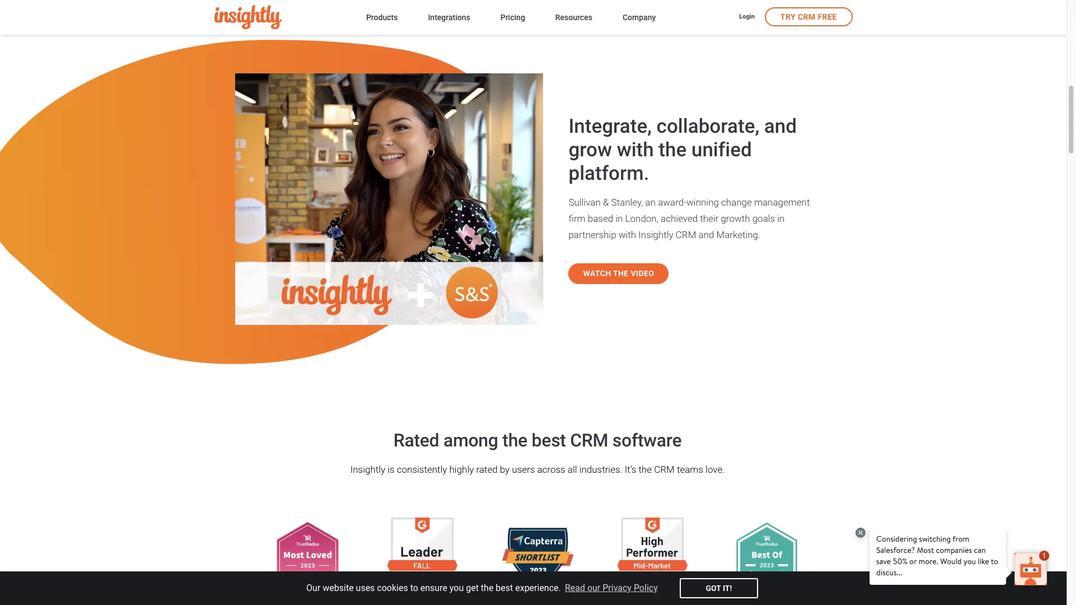 Task type: describe. For each thing, give the bounding box(es) containing it.
our
[[307, 583, 321, 593]]

the right it's
[[639, 464, 652, 475]]

partnership
[[569, 229, 617, 240]]

most loved image
[[272, 522, 344, 594]]

rated
[[477, 464, 498, 475]]

grow
[[569, 138, 612, 161]]

company
[[623, 13, 656, 22]]

integrate,
[[569, 115, 652, 138]]

award-
[[659, 197, 687, 208]]

uses
[[356, 583, 375, 593]]

&
[[603, 197, 609, 208]]

capterra image
[[502, 528, 574, 587]]

read
[[565, 583, 586, 593]]

by
[[500, 464, 510, 475]]

2 in from the left
[[778, 213, 785, 224]]

based
[[588, 213, 614, 224]]

unified
[[692, 138, 752, 161]]

the up users
[[503, 430, 528, 451]]

1 vertical spatial insightly
[[351, 464, 386, 475]]

rated among the best crm software
[[394, 430, 682, 451]]

love.
[[706, 464, 725, 475]]

integrations link
[[428, 10, 471, 26]]

among
[[444, 430, 499, 451]]

crm up 'industries.'
[[571, 430, 609, 451]]

cookies
[[377, 583, 408, 593]]

website
[[323, 583, 354, 593]]

try crm free button
[[765, 7, 853, 26]]

insightly inside sullivan & stanley, an award-winning change management firm based in london, achieved their growth goals in partnership with insightly crm and marketing.
[[639, 229, 674, 240]]

free
[[818, 12, 838, 21]]

growth
[[721, 213, 751, 224]]

highly
[[450, 464, 474, 475]]

watch the video
[[584, 269, 655, 278]]

management
[[755, 197, 811, 208]]

video
[[631, 269, 655, 278]]

industries.
[[580, 464, 623, 475]]

resources
[[556, 13, 593, 22]]

winning
[[687, 197, 720, 208]]

firm
[[569, 213, 586, 224]]

integrate, collaborate, and grow with the unified platform.
[[569, 115, 797, 185]]

crm left teams
[[655, 464, 675, 475]]

software
[[613, 430, 682, 451]]

platform.
[[569, 162, 650, 185]]

crm highperformer mid market highperformer image
[[617, 511, 689, 604]]

login link
[[740, 12, 755, 22]]

the left video
[[614, 269, 629, 278]]

get
[[466, 583, 479, 593]]

it's
[[625, 464, 637, 475]]

try
[[781, 12, 796, 21]]

an
[[646, 197, 656, 208]]



Task type: locate. For each thing, give the bounding box(es) containing it.
the right get at the left
[[481, 583, 494, 593]]

in down management
[[778, 213, 785, 224]]

sullivan
[[569, 197, 601, 208]]

1 horizontal spatial best
[[532, 430, 566, 451]]

with down integrate,
[[617, 138, 654, 161]]

1 vertical spatial and
[[699, 229, 715, 240]]

insightly
[[639, 229, 674, 240], [351, 464, 386, 475]]

got
[[706, 584, 721, 593]]

0 horizontal spatial and
[[699, 229, 715, 240]]

our
[[588, 583, 601, 593]]

read our privacy policy button
[[564, 580, 660, 597]]

0 vertical spatial best
[[532, 430, 566, 451]]

policy
[[634, 583, 658, 593]]

0 vertical spatial insightly
[[639, 229, 674, 240]]

with down london,
[[619, 229, 637, 240]]

goals
[[753, 213, 776, 224]]

1 horizontal spatial in
[[778, 213, 785, 224]]

1 vertical spatial best
[[496, 583, 513, 593]]

teams
[[677, 464, 704, 475]]

insightly down london,
[[639, 229, 674, 240]]

1 horizontal spatial and
[[765, 115, 797, 138]]

our website uses cookies to ensure you get the best experience. read our privacy policy
[[307, 583, 658, 593]]

best inside cookieconsent dialog
[[496, 583, 513, 593]]

products link
[[366, 10, 398, 26]]

best
[[532, 430, 566, 451], [496, 583, 513, 593]]

watch
[[584, 269, 612, 278]]

stanley,
[[612, 197, 644, 208]]

crm inside sullivan & stanley, an award-winning change management firm based in london, achieved their growth goals in partnership with insightly crm and marketing.
[[676, 229, 697, 240]]

rated
[[394, 430, 440, 451]]

crm inside button
[[799, 12, 816, 21]]

the inside cookieconsent dialog
[[481, 583, 494, 593]]

marketing.
[[717, 229, 761, 240]]

in
[[616, 213, 623, 224], [778, 213, 785, 224]]

0 horizontal spatial best
[[496, 583, 513, 593]]

insightly left the is
[[351, 464, 386, 475]]

cookieconsent dialog
[[0, 572, 1068, 605]]

achieved
[[661, 213, 698, 224]]

the
[[659, 138, 687, 161], [614, 269, 629, 278], [503, 430, 528, 451], [639, 464, 652, 475], [481, 583, 494, 593]]

london,
[[626, 213, 659, 224]]

in down stanley,
[[616, 213, 623, 224]]

you
[[450, 583, 464, 593]]

insightly is consistently highly rated by users across all industries. it's the crm teams love.
[[351, 464, 725, 475]]

all
[[568, 464, 577, 475]]

crm down achieved
[[676, 229, 697, 240]]

experience.
[[516, 583, 561, 593]]

insightly logo image
[[214, 5, 282, 29]]

0 vertical spatial and
[[765, 115, 797, 138]]

1 vertical spatial with
[[619, 229, 637, 240]]

1 horizontal spatial insightly
[[639, 229, 674, 240]]

to
[[411, 583, 419, 593]]

company link
[[623, 10, 656, 26]]

and inside sullivan & stanley, an award-winning change management firm based in london, achieved their growth goals in partnership with insightly crm and marketing.
[[699, 229, 715, 240]]

pricing
[[501, 13, 526, 22]]

try crm free link
[[765, 7, 853, 26]]

website thumbnail ss smiling3 image
[[235, 73, 544, 325]]

1 in from the left
[[616, 213, 623, 224]]

pricing link
[[501, 10, 526, 26]]

change
[[722, 197, 752, 208]]

got it!
[[706, 584, 733, 593]]

0 vertical spatial with
[[617, 138, 654, 161]]

with inside sullivan & stanley, an award-winning change management firm based in london, achieved their growth goals in partnership with insightly crm and marketing.
[[619, 229, 637, 240]]

ensure
[[421, 583, 448, 593]]

resources link
[[556, 10, 593, 26]]

integrations
[[428, 13, 471, 22]]

best right get at the left
[[496, 583, 513, 593]]

and inside integrate, collaborate, and grow with the unified platform.
[[765, 115, 797, 138]]

users
[[512, 464, 535, 475]]

crm leader leader image
[[387, 511, 459, 604]]

best up across
[[532, 430, 566, 451]]

try crm free
[[781, 12, 838, 21]]

crm right try
[[799, 12, 816, 21]]

0 horizontal spatial in
[[616, 213, 623, 224]]

across
[[538, 464, 566, 475]]

insightly logo link
[[214, 5, 349, 29]]

their
[[701, 213, 719, 224]]

with
[[617, 138, 654, 161], [619, 229, 637, 240]]

got it! button
[[680, 578, 759, 599]]

the inside integrate, collaborate, and grow with the unified platform.
[[659, 138, 687, 161]]

products
[[366, 13, 398, 22]]

privacy
[[603, 583, 632, 593]]

the down collaborate,
[[659, 138, 687, 161]]

login
[[740, 13, 755, 20]]

collaborate,
[[657, 115, 760, 138]]

0 horizontal spatial insightly
[[351, 464, 386, 475]]

crm
[[799, 12, 816, 21], [676, 229, 697, 240], [571, 430, 609, 451], [655, 464, 675, 475]]

sullivan & stanley, an award-winning change management firm based in london, achieved their growth goals in partnership with insightly crm and marketing.
[[569, 197, 811, 240]]

with inside integrate, collaborate, and grow with the unified platform.
[[617, 138, 654, 161]]

it!
[[723, 584, 733, 593]]

is
[[388, 464, 395, 475]]

best of flat image
[[732, 522, 802, 593]]

and
[[765, 115, 797, 138], [699, 229, 715, 240]]

consistently
[[397, 464, 447, 475]]



Task type: vqa. For each thing, say whether or not it's contained in the screenshot.
integrate,
yes



